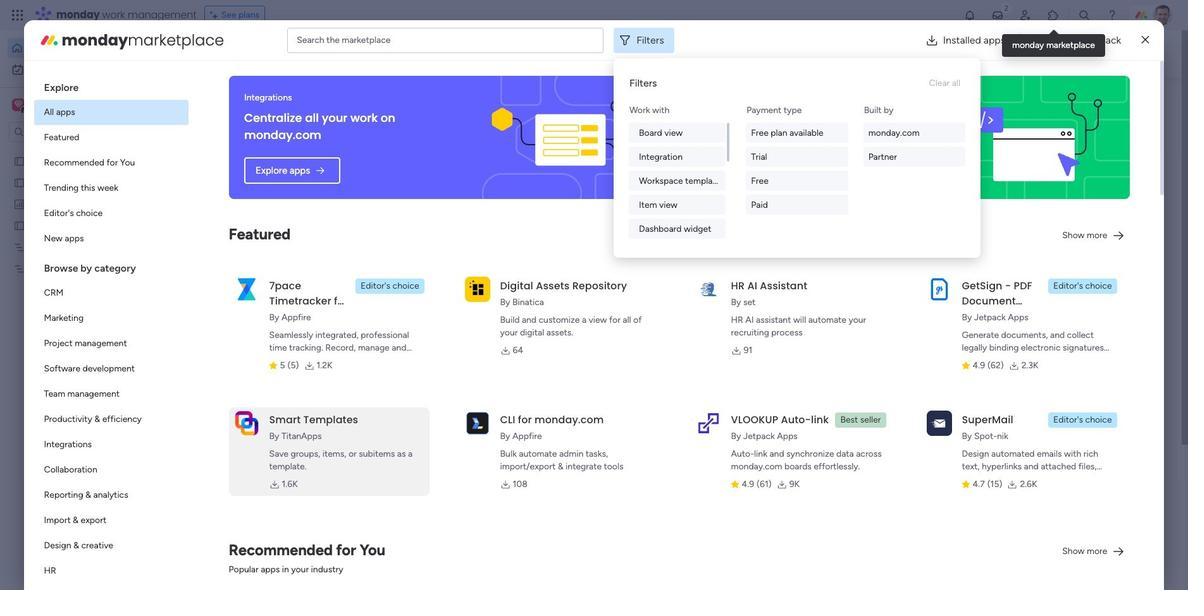 Task type: vqa. For each thing, say whether or not it's contained in the screenshot.
about
no



Task type: locate. For each thing, give the bounding box(es) containing it.
0 vertical spatial public board image
[[13, 155, 25, 167]]

notifications image
[[964, 9, 976, 22]]

heading
[[34, 71, 188, 100], [34, 252, 188, 281]]

workspace selection element
[[12, 97, 106, 114]]

0 horizontal spatial public board image
[[13, 177, 25, 189]]

close recently visited image
[[233, 103, 249, 118]]

0 vertical spatial component image
[[696, 251, 707, 262]]

public dashboard image
[[13, 198, 25, 210], [696, 231, 710, 245]]

0 vertical spatial heading
[[34, 71, 188, 100]]

workspace image
[[12, 98, 25, 112], [14, 98, 23, 112]]

0 horizontal spatial component image
[[249, 406, 261, 417]]

2 heading from the top
[[34, 252, 188, 281]]

add to favorites image
[[653, 231, 666, 244]]

0 horizontal spatial banner logo image
[[490, 76, 654, 199]]

banner logo image
[[490, 76, 654, 199], [951, 76, 1115, 199]]

public board image inside quick search results list box
[[249, 231, 263, 245]]

0 vertical spatial public dashboard image
[[13, 198, 25, 210]]

monday marketplace image
[[1047, 9, 1060, 22], [39, 30, 59, 50]]

2 banner logo image from the left
[[951, 76, 1115, 199]]

public board image
[[13, 155, 25, 167], [13, 220, 25, 232]]

1 vertical spatial heading
[[34, 252, 188, 281]]

0 horizontal spatial public dashboard image
[[13, 198, 25, 210]]

list box
[[34, 71, 188, 591], [0, 148, 161, 450]]

0 horizontal spatial terry turtle image
[[263, 566, 289, 591]]

1 vertical spatial monday marketplace image
[[39, 30, 59, 50]]

getting started element
[[941, 461, 1131, 512]]

app logo image
[[234, 277, 259, 302], [465, 277, 490, 302], [696, 277, 721, 302], [927, 277, 952, 302], [234, 411, 259, 436], [465, 411, 490, 436], [696, 411, 721, 436], [927, 411, 952, 436]]

1 horizontal spatial public dashboard image
[[696, 231, 710, 245]]

1 horizontal spatial banner logo image
[[951, 76, 1115, 199]]

see plans image
[[210, 8, 221, 22]]

templates image image
[[953, 255, 1120, 342]]

0 vertical spatial check circle image
[[960, 119, 969, 128]]

1 horizontal spatial monday marketplace image
[[1047, 9, 1060, 22]]

1 vertical spatial public board image
[[249, 231, 263, 245]]

terry turtle image
[[1153, 5, 1173, 25], [263, 566, 289, 591]]

dapulse x slim image
[[1112, 92, 1127, 107]]

component image
[[696, 251, 707, 262], [249, 406, 261, 417]]

1 vertical spatial public board image
[[13, 220, 25, 232]]

option
[[8, 38, 154, 58], [8, 59, 154, 80], [34, 100, 188, 125], [34, 125, 188, 151], [0, 150, 161, 152], [34, 151, 188, 176], [34, 176, 188, 201], [34, 201, 188, 227], [34, 227, 188, 252], [34, 281, 188, 306], [34, 306, 188, 332], [34, 332, 188, 357], [34, 357, 188, 382], [34, 382, 188, 407], [34, 407, 188, 433], [34, 433, 188, 458], [34, 458, 188, 483], [34, 483, 188, 509], [34, 509, 188, 534], [34, 534, 188, 559], [34, 559, 188, 585]]

check circle image
[[960, 119, 969, 128], [960, 135, 969, 144]]

0 horizontal spatial monday marketplace image
[[39, 30, 59, 50]]

v2 bolt switch image
[[1050, 47, 1058, 61]]

0 vertical spatial terry turtle image
[[1153, 5, 1173, 25]]

1 workspace image from the left
[[12, 98, 25, 112]]

1 horizontal spatial terry turtle image
[[1153, 5, 1173, 25]]

circle o image
[[960, 151, 969, 161]]

1 check circle image from the top
[[960, 119, 969, 128]]

1 vertical spatial public dashboard image
[[696, 231, 710, 245]]

1 vertical spatial check circle image
[[960, 135, 969, 144]]

public board image
[[13, 177, 25, 189], [249, 231, 263, 245]]

v2 user feedback image
[[952, 47, 961, 61]]

search everything image
[[1078, 9, 1091, 22]]

1 heading from the top
[[34, 71, 188, 100]]

1 horizontal spatial public board image
[[249, 231, 263, 245]]

select product image
[[11, 9, 24, 22]]



Task type: describe. For each thing, give the bounding box(es) containing it.
dapulse x slim image
[[1142, 33, 1149, 48]]

1 horizontal spatial component image
[[696, 251, 707, 262]]

update feed image
[[991, 9, 1004, 22]]

1 vertical spatial terry turtle image
[[263, 566, 289, 591]]

2 public board image from the top
[[13, 220, 25, 232]]

public dashboard image inside quick search results list box
[[696, 231, 710, 245]]

2 image
[[1001, 1, 1012, 15]]

help image
[[1106, 9, 1119, 22]]

quick search results list box
[[233, 118, 911, 441]]

circle o image
[[960, 167, 969, 177]]

2 workspace image from the left
[[14, 98, 23, 112]]

1 public board image from the top
[[13, 155, 25, 167]]

1 banner logo image from the left
[[490, 76, 654, 199]]

0 vertical spatial public board image
[[13, 177, 25, 189]]

1 vertical spatial component image
[[249, 406, 261, 417]]

2 check circle image from the top
[[960, 135, 969, 144]]

Search in workspace field
[[27, 125, 106, 140]]

0 vertical spatial monday marketplace image
[[1047, 9, 1060, 22]]

invite members image
[[1019, 9, 1032, 22]]



